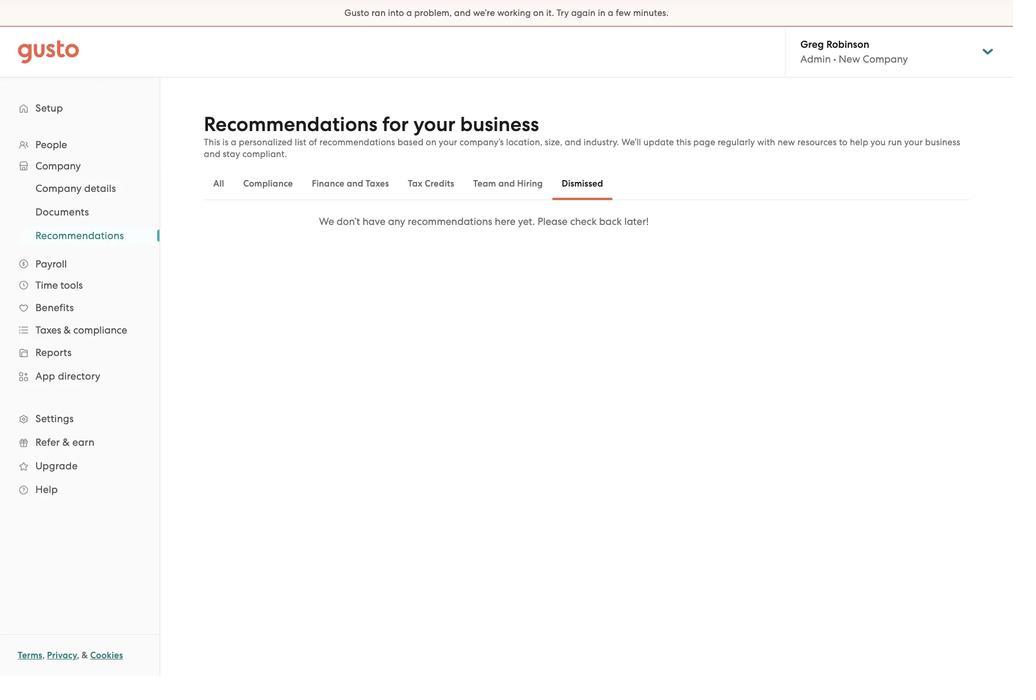 Task type: locate. For each thing, give the bounding box(es) containing it.
company
[[863, 53, 908, 65], [35, 160, 81, 172], [35, 183, 82, 194]]

ran
[[372, 8, 386, 18]]

tools
[[60, 280, 83, 291]]

based
[[398, 137, 424, 148]]

2 list from the top
[[0, 177, 160, 248]]

your right run
[[905, 137, 923, 148]]

&
[[64, 324, 71, 336], [62, 437, 70, 449], [82, 651, 88, 661]]

0 vertical spatial &
[[64, 324, 71, 336]]

a right is
[[231, 137, 237, 148]]

recommendations for your business this is a personalized list of recommendations based on your company's location, size, and industry. we'll update this page regularly with new resources to help you run your business and stay compliant.
[[204, 112, 961, 160]]

company down people
[[35, 160, 81, 172]]

business
[[460, 112, 539, 137], [925, 137, 961, 148]]

time
[[35, 280, 58, 291]]

0 vertical spatial business
[[460, 112, 539, 137]]

1 vertical spatial recommendations
[[35, 230, 124, 242]]

a right in
[[608, 8, 614, 18]]

and left the we're on the left of page
[[454, 8, 471, 18]]

it.
[[546, 8, 554, 18]]

0 vertical spatial recommendations
[[320, 137, 395, 148]]

& inside taxes & compliance dropdown button
[[64, 324, 71, 336]]

0 vertical spatial taxes
[[366, 178, 389, 189]]

recommendations for recommendations for your business this is a personalized list of recommendations based on your company's location, size, and industry. we'll update this page regularly with new resources to help you run your business and stay compliant.
[[204, 112, 378, 137]]

•
[[834, 53, 837, 65]]

taxes inside dropdown button
[[35, 324, 61, 336]]

company for company
[[35, 160, 81, 172]]

recommendation categories for your business tab list
[[204, 167, 970, 200]]

taxes & compliance button
[[12, 320, 148, 341]]

& for compliance
[[64, 324, 71, 336]]

1 horizontal spatial taxes
[[366, 178, 389, 189]]

1 horizontal spatial on
[[533, 8, 544, 18]]

a right into
[[407, 8, 412, 18]]

earn
[[72, 437, 95, 449]]

, left privacy 'link'
[[42, 651, 45, 661]]

business up company's
[[460, 112, 539, 137]]

update
[[644, 137, 674, 148]]

we
[[319, 216, 334, 228]]

recommendations inside 'link'
[[35, 230, 124, 242]]

2 vertical spatial company
[[35, 183, 82, 194]]

1 vertical spatial on
[[426, 137, 437, 148]]

business right run
[[925, 137, 961, 148]]

on
[[533, 8, 544, 18], [426, 137, 437, 148]]

company inside dropdown button
[[35, 160, 81, 172]]

finance and taxes button
[[303, 170, 399, 198]]

reports
[[35, 347, 72, 359]]

your left company's
[[439, 137, 458, 148]]

1 horizontal spatial recommendations
[[204, 112, 378, 137]]

home image
[[18, 40, 79, 64]]

and
[[454, 8, 471, 18], [565, 137, 582, 148], [204, 149, 221, 160], [347, 178, 364, 189], [499, 178, 515, 189]]

recommendations inside recommendations for your business this is a personalized list of recommendations based on your company's location, size, and industry. we'll update this page regularly with new resources to help you run your business and stay compliant.
[[204, 112, 378, 137]]

list
[[0, 134, 160, 502], [0, 177, 160, 248]]

a
[[407, 8, 412, 18], [608, 8, 614, 18], [231, 137, 237, 148]]

refer & earn
[[35, 437, 95, 449]]

& left earn
[[62, 437, 70, 449]]

company right new
[[863, 53, 908, 65]]

privacy link
[[47, 651, 77, 661]]

1 vertical spatial company
[[35, 160, 81, 172]]

minutes.
[[633, 8, 669, 18]]

, left cookies
[[77, 651, 79, 661]]

1 horizontal spatial a
[[407, 8, 412, 18]]

this
[[677, 137, 691, 148]]

& left cookies
[[82, 651, 88, 661]]

time tools button
[[12, 275, 148, 296]]

1 vertical spatial &
[[62, 437, 70, 449]]

company up documents on the top left of page
[[35, 183, 82, 194]]

and right size,
[[565, 137, 582, 148]]

company's
[[460, 137, 504, 148]]

cookies
[[90, 651, 123, 661]]

1 vertical spatial recommendations
[[408, 216, 492, 228]]

new
[[839, 53, 861, 65]]

taxes left tax
[[366, 178, 389, 189]]

0 horizontal spatial a
[[231, 137, 237, 148]]

new
[[778, 137, 795, 148]]

compliance
[[73, 324, 127, 336]]

,
[[42, 651, 45, 661], [77, 651, 79, 661]]

& down benefits link
[[64, 324, 71, 336]]

company for company details
[[35, 183, 82, 194]]

on right based
[[426, 137, 437, 148]]

1 horizontal spatial business
[[925, 137, 961, 148]]

recommendations
[[204, 112, 378, 137], [35, 230, 124, 242]]

0 horizontal spatial business
[[460, 112, 539, 137]]

recommendations for recommendations
[[35, 230, 124, 242]]

compliance button
[[234, 170, 303, 198]]

and down this
[[204, 149, 221, 160]]

to
[[839, 137, 848, 148]]

problem,
[[415, 8, 452, 18]]

taxes up reports
[[35, 324, 61, 336]]

terms
[[18, 651, 42, 661]]

list containing people
[[0, 134, 160, 502]]

1 vertical spatial taxes
[[35, 324, 61, 336]]

have
[[363, 216, 386, 228]]

recommendations down credits
[[408, 216, 492, 228]]

benefits link
[[12, 297, 148, 319]]

0 vertical spatial company
[[863, 53, 908, 65]]

0 horizontal spatial recommendations
[[35, 230, 124, 242]]

recommendations up finance and taxes button on the left top
[[320, 137, 395, 148]]

tax credits button
[[399, 170, 464, 198]]

help
[[35, 484, 58, 496]]

location,
[[506, 137, 543, 148]]

taxes & compliance
[[35, 324, 127, 336]]

on left it.
[[533, 8, 544, 18]]

team and hiring button
[[464, 170, 552, 198]]

finance and taxes
[[312, 178, 389, 189]]

payroll
[[35, 258, 67, 270]]

your
[[414, 112, 456, 137], [439, 137, 458, 148], [905, 137, 923, 148]]

we'll
[[622, 137, 641, 148]]

1 , from the left
[[42, 651, 45, 661]]

a inside recommendations for your business this is a personalized list of recommendations based on your company's location, size, and industry. we'll update this page regularly with new resources to help you run your business and stay compliant.
[[231, 137, 237, 148]]

1 list from the top
[[0, 134, 160, 502]]

recommendations down documents link
[[35, 230, 124, 242]]

0 horizontal spatial taxes
[[35, 324, 61, 336]]

gusto navigation element
[[0, 77, 160, 521]]

settings
[[35, 413, 74, 425]]

1 horizontal spatial recommendations
[[408, 216, 492, 228]]

0 vertical spatial recommendations
[[204, 112, 378, 137]]

recommendations up "list"
[[204, 112, 378, 137]]

2 , from the left
[[77, 651, 79, 661]]

company inside greg robinson admin • new company
[[863, 53, 908, 65]]

time tools
[[35, 280, 83, 291]]

please
[[538, 216, 568, 228]]

0 horizontal spatial recommendations
[[320, 137, 395, 148]]

0 horizontal spatial on
[[426, 137, 437, 148]]

settings link
[[12, 408, 148, 430]]

0 horizontal spatial ,
[[42, 651, 45, 661]]

is
[[223, 137, 229, 148]]

& inside refer & earn link
[[62, 437, 70, 449]]

we don't have any recommendations here yet. please check back later!
[[319, 216, 649, 228]]

1 horizontal spatial ,
[[77, 651, 79, 661]]

credits
[[425, 178, 454, 189]]

company inside "link"
[[35, 183, 82, 194]]

documents
[[35, 206, 89, 218]]

for
[[382, 112, 409, 137]]

list containing company details
[[0, 177, 160, 248]]

0 vertical spatial on
[[533, 8, 544, 18]]



Task type: describe. For each thing, give the bounding box(es) containing it.
benefits
[[35, 302, 74, 314]]

all button
[[204, 170, 234, 198]]

stay
[[223, 149, 240, 160]]

setup link
[[12, 98, 148, 119]]

refer
[[35, 437, 60, 449]]

dismissed button
[[552, 170, 613, 198]]

recommendations link
[[21, 225, 148, 246]]

any
[[388, 216, 405, 228]]

here
[[495, 216, 516, 228]]

your up based
[[414, 112, 456, 137]]

personalized
[[239, 137, 293, 148]]

team and hiring
[[473, 178, 543, 189]]

terms link
[[18, 651, 42, 661]]

privacy
[[47, 651, 77, 661]]

refer & earn link
[[12, 432, 148, 453]]

2 horizontal spatial a
[[608, 8, 614, 18]]

gusto ran into a problem, and we're working on it. try again in a few minutes.
[[345, 8, 669, 18]]

you
[[871, 137, 886, 148]]

again
[[571, 8, 596, 18]]

industry.
[[584, 137, 619, 148]]

taxes inside button
[[366, 178, 389, 189]]

terms , privacy , & cookies
[[18, 651, 123, 661]]

help link
[[12, 479, 148, 501]]

size,
[[545, 137, 563, 148]]

compliance
[[243, 178, 293, 189]]

dismissed
[[562, 178, 603, 189]]

this
[[204, 137, 220, 148]]

yet.
[[518, 216, 535, 228]]

don't
[[337, 216, 360, 228]]

company details
[[35, 183, 116, 194]]

& for earn
[[62, 437, 70, 449]]

company details link
[[21, 178, 148, 199]]

directory
[[58, 371, 100, 382]]

app directory
[[35, 371, 100, 382]]

greg
[[801, 38, 824, 51]]

of
[[309, 137, 317, 148]]

upgrade link
[[12, 456, 148, 477]]

run
[[888, 137, 902, 148]]

compliant.
[[243, 149, 287, 160]]

app directory link
[[12, 366, 148, 387]]

greg robinson admin • new company
[[801, 38, 908, 65]]

and right finance
[[347, 178, 364, 189]]

team
[[473, 178, 496, 189]]

on inside recommendations for your business this is a personalized list of recommendations based on your company's location, size, and industry. we'll update this page regularly with new resources to help you run your business and stay compliant.
[[426, 137, 437, 148]]

setup
[[35, 102, 63, 114]]

working
[[498, 8, 531, 18]]

recommendations inside recommendations for your business this is a personalized list of recommendations based on your company's location, size, and industry. we'll update this page regularly with new resources to help you run your business and stay compliant.
[[320, 137, 395, 148]]

help
[[850, 137, 869, 148]]

page
[[694, 137, 716, 148]]

payroll button
[[12, 254, 148, 275]]

in
[[598, 8, 606, 18]]

company button
[[12, 155, 148, 177]]

1 vertical spatial business
[[925, 137, 961, 148]]

we're
[[473, 8, 495, 18]]

back
[[599, 216, 622, 228]]

people button
[[12, 134, 148, 155]]

app
[[35, 371, 55, 382]]

few
[[616, 8, 631, 18]]

robinson
[[827, 38, 870, 51]]

list
[[295, 137, 307, 148]]

cookies button
[[90, 649, 123, 663]]

gusto
[[345, 8, 369, 18]]

finance
[[312, 178, 345, 189]]

tax credits
[[408, 178, 454, 189]]

upgrade
[[35, 460, 78, 472]]

people
[[35, 139, 67, 151]]

hiring
[[517, 178, 543, 189]]

tax
[[408, 178, 423, 189]]

reports link
[[12, 342, 148, 363]]

check
[[570, 216, 597, 228]]

later!
[[625, 216, 649, 228]]

2 vertical spatial &
[[82, 651, 88, 661]]

and right 'team'
[[499, 178, 515, 189]]

with
[[758, 137, 776, 148]]

into
[[388, 8, 404, 18]]

resources
[[798, 137, 837, 148]]

all
[[213, 178, 224, 189]]

admin
[[801, 53, 831, 65]]



Task type: vqa. For each thing, say whether or not it's contained in the screenshot.
the Company inside the Greg Robinson Admin • New Company
yes



